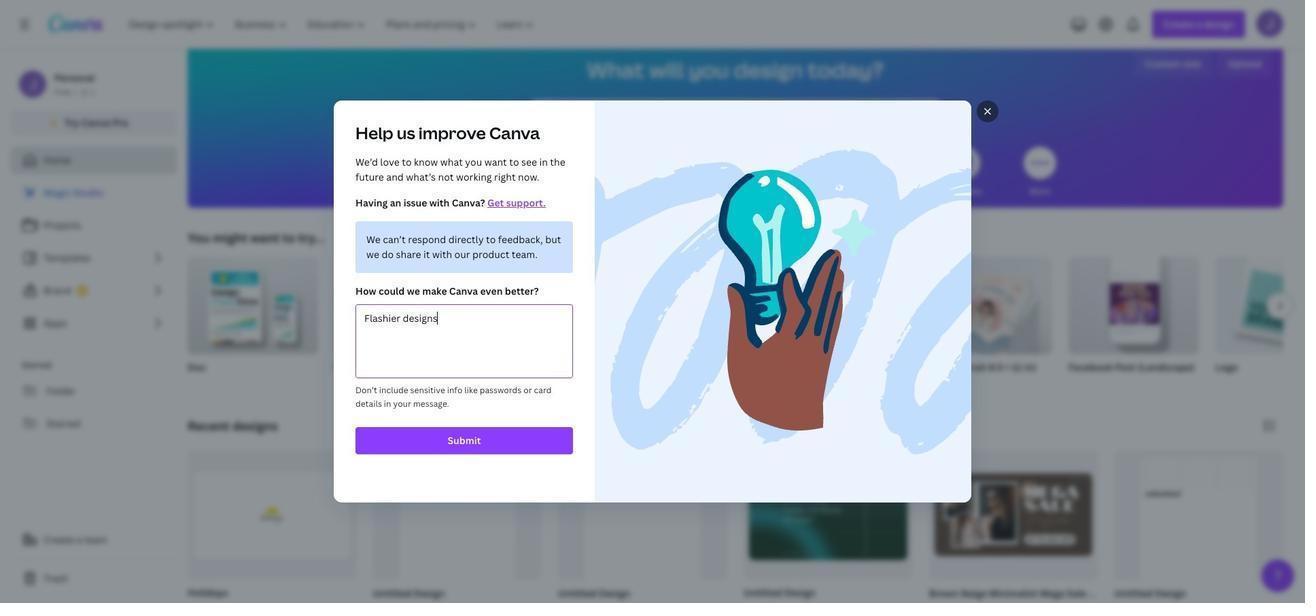 Task type: vqa. For each thing, say whether or not it's contained in the screenshot.
text field
yes



Task type: describe. For each thing, give the bounding box(es) containing it.
top level navigation element
[[120, 11, 546, 38]]



Task type: locate. For each thing, give the bounding box(es) containing it.
list
[[11, 180, 177, 337]]

group
[[188, 257, 318, 392], [335, 257, 465, 392], [481, 257, 612, 392], [628, 257, 759, 392], [775, 257, 906, 392], [922, 257, 1053, 392], [1069, 257, 1200, 392], [1216, 257, 1306, 392], [185, 451, 357, 604], [370, 451, 542, 604], [556, 451, 728, 604], [741, 451, 913, 604], [927, 451, 1187, 604], [1112, 451, 1284, 604]]

None text field
[[356, 305, 573, 378]]

None search field
[[532, 101, 940, 128]]



